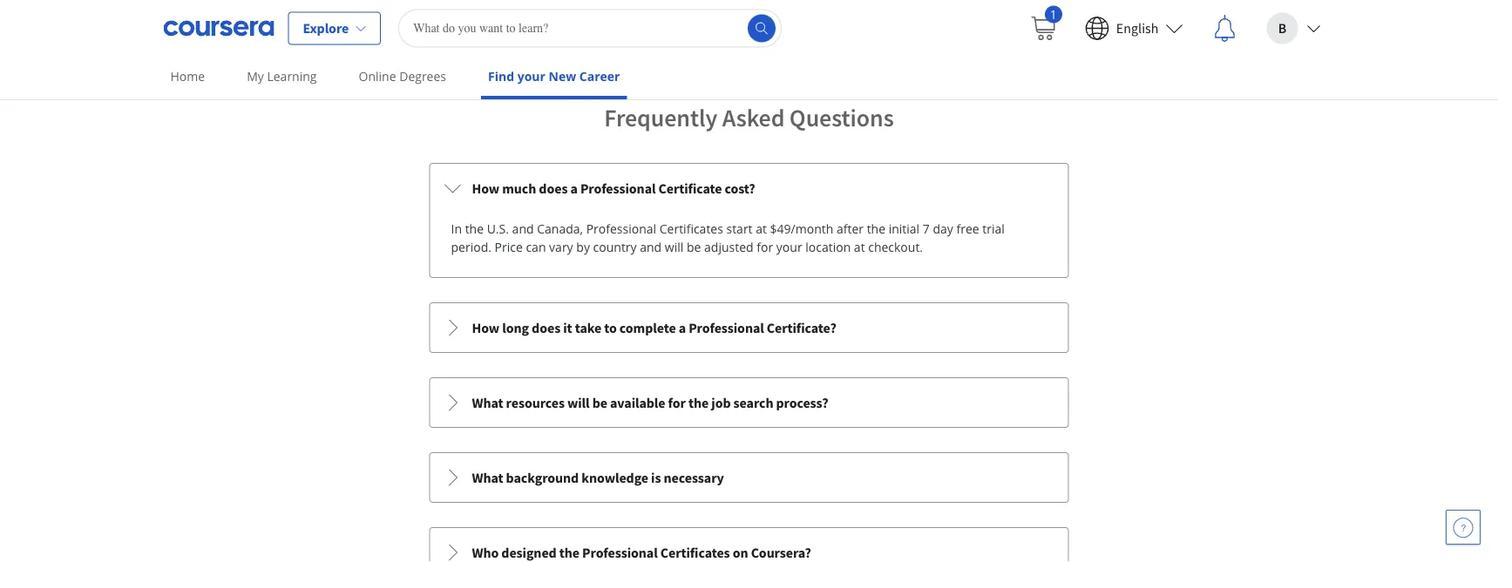 Task type: describe. For each thing, give the bounding box(es) containing it.
on
[[733, 544, 748, 561]]

checkout.
[[868, 239, 923, 255]]

frequently
[[604, 102, 717, 133]]

designed
[[501, 544, 557, 561]]

0 horizontal spatial a
[[570, 179, 578, 197]]

u.s.
[[487, 220, 509, 237]]

certificate
[[658, 179, 722, 197]]

be inside the in the u.s. and canada, professional certificates start at $49/month after the initial 7 day free trial period. price can vary by country and will be adjusted for your location at checkout.
[[687, 239, 701, 255]]

background
[[506, 469, 579, 486]]

my
[[247, 68, 264, 85]]

find your new career
[[488, 68, 620, 85]]

after
[[837, 220, 864, 237]]

what background knowledge is necessary button
[[430, 453, 1068, 502]]

the inside 'dropdown button'
[[559, 544, 580, 561]]

the right in
[[465, 220, 484, 237]]

certificates inside the in the u.s. and canada, professional certificates start at $49/month after the initial 7 day free trial period. price can vary by country and will be adjusted for your location at checkout.
[[660, 220, 723, 237]]

vary
[[549, 239, 573, 255]]

long
[[502, 319, 529, 336]]

be inside dropdown button
[[592, 394, 607, 411]]

who
[[472, 544, 499, 561]]

home
[[170, 68, 205, 85]]

how much does a professional certificate cost?
[[472, 179, 755, 197]]

knowledge
[[582, 469, 648, 486]]

What do you want to learn? text field
[[398, 9, 782, 47]]

certificate?
[[767, 319, 836, 336]]

how much does a professional certificate cost? button
[[430, 164, 1068, 212]]

initial
[[889, 220, 920, 237]]

day
[[933, 220, 953, 237]]

what background knowledge is necessary
[[472, 469, 724, 486]]

1
[[1050, 6, 1057, 22]]

trial
[[982, 220, 1005, 237]]

english button
[[1071, 0, 1197, 56]]

my learning link
[[240, 57, 324, 96]]

does for a
[[539, 179, 568, 197]]

home link
[[163, 57, 212, 96]]

your inside the in the u.s. and canada, professional certificates start at $49/month after the initial 7 day free trial period. price can vary by country and will be adjusted for your location at checkout.
[[776, 239, 802, 255]]

in
[[451, 220, 462, 237]]

who designed the professional certificates on coursera? button
[[430, 528, 1068, 562]]

online degrees link
[[352, 57, 453, 96]]

cost?
[[725, 179, 755, 197]]

who designed the professional certificates on coursera?
[[472, 544, 811, 561]]

what resources will be available for the job search process? button
[[430, 378, 1068, 427]]

1 link
[[1015, 0, 1071, 56]]

1 horizontal spatial and
[[640, 239, 662, 255]]

$49/month
[[770, 220, 833, 237]]

frequently asked questions
[[604, 102, 894, 133]]

by
[[576, 239, 590, 255]]

much
[[502, 179, 536, 197]]

0 vertical spatial and
[[512, 220, 534, 237]]

the inside dropdown button
[[688, 394, 709, 411]]

free
[[956, 220, 979, 237]]

take
[[575, 319, 601, 336]]

1 horizontal spatial at
[[854, 239, 865, 255]]

b
[[1278, 20, 1287, 37]]

complete
[[620, 319, 676, 336]]

process?
[[776, 394, 828, 411]]

career academy - gateway certificates carousel element
[[226, 0, 1272, 32]]

find your new career link
[[481, 57, 627, 99]]

certificates inside 'dropdown button'
[[660, 544, 730, 561]]

b button
[[1253, 0, 1335, 56]]

the right after on the top right of the page
[[867, 220, 885, 237]]



Task type: locate. For each thing, give the bounding box(es) containing it.
questions
[[789, 102, 894, 133]]

your down the $49/month
[[776, 239, 802, 255]]

price
[[495, 239, 523, 255]]

for inside dropdown button
[[668, 394, 686, 411]]

0 vertical spatial a
[[570, 179, 578, 197]]

will
[[665, 239, 684, 255], [567, 394, 590, 411]]

be
[[687, 239, 701, 255], [592, 394, 607, 411]]

1 horizontal spatial a
[[679, 319, 686, 336]]

1 vertical spatial does
[[532, 319, 561, 336]]

does left it
[[532, 319, 561, 336]]

1 vertical spatial for
[[668, 394, 686, 411]]

0 vertical spatial does
[[539, 179, 568, 197]]

will inside dropdown button
[[567, 394, 590, 411]]

can
[[526, 239, 546, 255]]

your right find
[[517, 68, 545, 85]]

0 horizontal spatial your
[[517, 68, 545, 85]]

0 vertical spatial what
[[472, 394, 503, 411]]

0 horizontal spatial at
[[756, 220, 767, 237]]

1 vertical spatial certificates
[[660, 544, 730, 561]]

1 vertical spatial will
[[567, 394, 590, 411]]

adjusted
[[704, 239, 754, 255]]

for right the available at the bottom of page
[[668, 394, 686, 411]]

how long does it take to complete a professional certificate?
[[472, 319, 836, 336]]

1 vertical spatial your
[[776, 239, 802, 255]]

None search field
[[398, 9, 782, 47]]

the
[[465, 220, 484, 237], [867, 220, 885, 237], [688, 394, 709, 411], [559, 544, 580, 561]]

how for how much does a professional certificate cost?
[[472, 179, 500, 197]]

available
[[610, 394, 665, 411]]

0 vertical spatial your
[[517, 68, 545, 85]]

your inside "link"
[[517, 68, 545, 85]]

what inside dropdown button
[[472, 394, 503, 411]]

and
[[512, 220, 534, 237], [640, 239, 662, 255]]

online
[[359, 68, 396, 85]]

country
[[593, 239, 637, 255]]

0 vertical spatial for
[[757, 239, 773, 255]]

explore
[[303, 20, 349, 37]]

location
[[805, 239, 851, 255]]

1 horizontal spatial for
[[757, 239, 773, 255]]

career
[[579, 68, 620, 85]]

for inside the in the u.s. and canada, professional certificates start at $49/month after the initial 7 day free trial period. price can vary by country and will be adjusted for your location at checkout.
[[757, 239, 773, 255]]

how left long
[[472, 319, 500, 336]]

how left 'much'
[[472, 179, 500, 197]]

period.
[[451, 239, 491, 255]]

certificates left on
[[660, 544, 730, 561]]

1 horizontal spatial be
[[687, 239, 701, 255]]

job
[[711, 394, 731, 411]]

canada,
[[537, 220, 583, 237]]

1 vertical spatial be
[[592, 394, 607, 411]]

the left job
[[688, 394, 709, 411]]

what for what background knowledge is necessary
[[472, 469, 503, 486]]

for
[[757, 239, 773, 255], [668, 394, 686, 411]]

what inside dropdown button
[[472, 469, 503, 486]]

search
[[733, 394, 773, 411]]

1 horizontal spatial your
[[776, 239, 802, 255]]

what left background
[[472, 469, 503, 486]]

explore button
[[288, 12, 381, 45]]

your
[[517, 68, 545, 85], [776, 239, 802, 255]]

necessary
[[664, 469, 724, 486]]

1 what from the top
[[472, 394, 503, 411]]

how
[[472, 179, 500, 197], [472, 319, 500, 336]]

learning
[[267, 68, 317, 85]]

does right 'much'
[[539, 179, 568, 197]]

start
[[726, 220, 753, 237]]

1 vertical spatial what
[[472, 469, 503, 486]]

will right resources
[[567, 394, 590, 411]]

what left resources
[[472, 394, 503, 411]]

a right complete
[[679, 319, 686, 336]]

2 how from the top
[[472, 319, 500, 336]]

how for how long does it take to complete a professional certificate?
[[472, 319, 500, 336]]

2 what from the top
[[472, 469, 503, 486]]

0 vertical spatial certificates
[[660, 220, 723, 237]]

certificates
[[660, 220, 723, 237], [660, 544, 730, 561]]

degrees
[[399, 68, 446, 85]]

for right adjusted
[[757, 239, 773, 255]]

0 horizontal spatial and
[[512, 220, 534, 237]]

asked
[[722, 102, 785, 133]]

english
[[1116, 20, 1159, 37]]

the right the designed
[[559, 544, 580, 561]]

at right start
[[756, 220, 767, 237]]

coursera?
[[751, 544, 811, 561]]

1 vertical spatial a
[[679, 319, 686, 336]]

in the u.s. and canada, professional certificates start at $49/month after the initial 7 day free trial period. price can vary by country and will be adjusted for your location at checkout.
[[451, 220, 1005, 255]]

at down after on the top right of the page
[[854, 239, 865, 255]]

will left adjusted
[[665, 239, 684, 255]]

is
[[651, 469, 661, 486]]

what for what resources will be available for the job search process?
[[472, 394, 503, 411]]

what
[[472, 394, 503, 411], [472, 469, 503, 486]]

certificates down certificate
[[660, 220, 723, 237]]

professional inside the in the u.s. and canada, professional certificates start at $49/month after the initial 7 day free trial period. price can vary by country and will be adjusted for your location at checkout.
[[586, 220, 656, 237]]

0 horizontal spatial will
[[567, 394, 590, 411]]

will inside the in the u.s. and canada, professional certificates start at $49/month after the initial 7 day free trial period. price can vary by country and will be adjusted for your location at checkout.
[[665, 239, 684, 255]]

1 vertical spatial at
[[854, 239, 865, 255]]

a
[[570, 179, 578, 197], [679, 319, 686, 336]]

and right country
[[640, 239, 662, 255]]

online degrees
[[359, 68, 446, 85]]

0 vertical spatial at
[[756, 220, 767, 237]]

professional inside 'dropdown button'
[[582, 544, 658, 561]]

how long does it take to complete a professional certificate? button
[[430, 303, 1068, 352]]

at
[[756, 220, 767, 237], [854, 239, 865, 255]]

my learning
[[247, 68, 317, 85]]

new
[[549, 68, 576, 85]]

0 horizontal spatial for
[[668, 394, 686, 411]]

to
[[604, 319, 617, 336]]

1 horizontal spatial will
[[665, 239, 684, 255]]

0 vertical spatial will
[[665, 239, 684, 255]]

0 horizontal spatial be
[[592, 394, 607, 411]]

does for it
[[532, 319, 561, 336]]

7
[[923, 220, 930, 237]]

be left adjusted
[[687, 239, 701, 255]]

shopping cart: 1 item element
[[1029, 6, 1062, 42]]

what resources will be available for the job search process?
[[472, 394, 828, 411]]

1 how from the top
[[472, 179, 500, 197]]

it
[[563, 319, 572, 336]]

professional
[[580, 179, 656, 197], [586, 220, 656, 237], [689, 319, 764, 336], [582, 544, 658, 561]]

0 vertical spatial how
[[472, 179, 500, 197]]

find
[[488, 68, 514, 85]]

resources
[[506, 394, 565, 411]]

1 vertical spatial how
[[472, 319, 500, 336]]

coursera image
[[163, 14, 274, 42]]

and up the can
[[512, 220, 534, 237]]

be left the available at the bottom of page
[[592, 394, 607, 411]]

does
[[539, 179, 568, 197], [532, 319, 561, 336]]

help center image
[[1453, 517, 1474, 538]]

1 vertical spatial and
[[640, 239, 662, 255]]

a up canada,
[[570, 179, 578, 197]]

0 vertical spatial be
[[687, 239, 701, 255]]



Task type: vqa. For each thing, say whether or not it's contained in the screenshot.
with inside Career Support Plan Your Career Move With Coursera'S Job Search Guide
no



